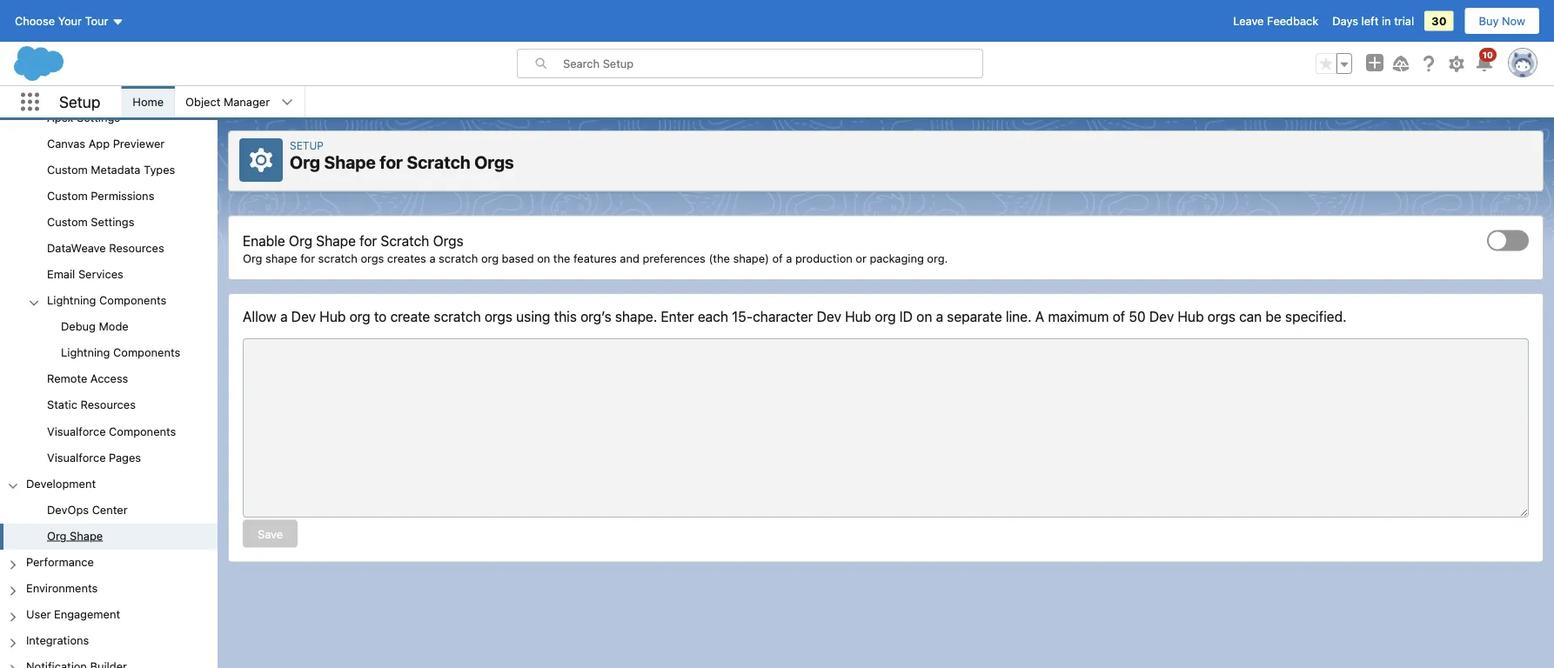 Task type: describe. For each thing, give the bounding box(es) containing it.
specified.
[[1286, 308, 1347, 325]]

apex
[[47, 110, 73, 123]]

apex settings link
[[47, 110, 120, 126]]

1 dev from the left
[[291, 308, 316, 325]]

visualforce pages link
[[47, 451, 141, 467]]

orgs for enable org shape for scratch orgs
[[433, 232, 464, 249]]

id
[[900, 308, 913, 325]]

static resources
[[47, 398, 136, 411]]

org.
[[927, 252, 948, 265]]

10 button
[[1475, 48, 1497, 74]]

packaging
[[870, 252, 924, 265]]

development
[[26, 477, 96, 490]]

group containing devops center
[[0, 498, 218, 550]]

line.
[[1006, 308, 1032, 325]]

1 vertical spatial lightning
[[61, 346, 110, 359]]

integrations
[[26, 634, 89, 647]]

visualforce pages
[[47, 451, 141, 464]]

user
[[26, 608, 51, 621]]

character
[[753, 308, 813, 325]]

1 vertical spatial lightning components
[[61, 346, 180, 359]]

environments link
[[26, 582, 98, 597]]

devops center link
[[47, 503, 128, 519]]

org down enable
[[243, 252, 262, 265]]

environments
[[26, 582, 98, 595]]

create
[[390, 308, 430, 325]]

dataweave
[[47, 241, 106, 254]]

org shape
[[47, 529, 103, 542]]

features
[[574, 252, 617, 265]]

types
[[144, 163, 175, 176]]

shape
[[266, 252, 297, 265]]

0 horizontal spatial of
[[773, 252, 783, 265]]

save
[[258, 527, 283, 540]]

preferences
[[643, 252, 706, 265]]

user engagement link
[[26, 608, 120, 624]]

home
[[133, 95, 164, 108]]

2 hub from the left
[[845, 308, 872, 325]]

can
[[1240, 308, 1262, 325]]

engagement
[[54, 608, 120, 621]]

setup for setup
[[59, 92, 100, 111]]

custom for custom settings
[[47, 215, 88, 228]]

now
[[1503, 14, 1526, 27]]

buy
[[1479, 14, 1499, 27]]

custom for custom metadata types
[[47, 163, 88, 176]]

trial
[[1395, 14, 1415, 27]]

2 vertical spatial for
[[301, 252, 315, 265]]

org shape for scratch orgs creates a scratch org based on the features and preferences (the shape) of a production or packaging org.
[[243, 252, 948, 265]]

dataweave resources
[[47, 241, 164, 254]]

1 hub from the left
[[320, 308, 346, 325]]

choose
[[15, 14, 55, 27]]

the
[[554, 252, 571, 265]]

object
[[186, 95, 221, 108]]

enter
[[661, 308, 694, 325]]

custom metadata types link
[[47, 163, 175, 179]]

manager
[[224, 95, 270, 108]]

development tree item
[[0, 472, 218, 550]]

object manager
[[186, 95, 270, 108]]

15-
[[732, 308, 753, 325]]

devops
[[47, 503, 89, 516]]

leave feedback link
[[1234, 14, 1319, 27]]

settings for apex settings
[[77, 110, 120, 123]]

or
[[856, 252, 867, 265]]

visualforce for visualforce pages
[[47, 451, 106, 464]]

using
[[516, 308, 550, 325]]

buy now
[[1479, 14, 1526, 27]]

0 vertical spatial lightning components link
[[47, 294, 166, 309]]

org inside tree item
[[47, 529, 67, 542]]

a right creates
[[430, 252, 436, 265]]

org up shape
[[289, 232, 313, 249]]

0 horizontal spatial org
[[350, 308, 371, 325]]

3 dev from the left
[[1150, 308, 1175, 325]]

leave feedback
[[1234, 14, 1319, 27]]

10
[[1483, 50, 1494, 60]]

50
[[1129, 308, 1146, 325]]

2 vertical spatial components
[[109, 425, 176, 438]]

app
[[89, 137, 110, 150]]

services
[[78, 268, 123, 281]]

to
[[374, 308, 387, 325]]

org shape link
[[47, 529, 103, 545]]

1 vertical spatial on
[[917, 308, 933, 325]]

group containing debug mode
[[0, 315, 218, 367]]

choose your tour
[[15, 14, 108, 27]]

be
[[1266, 308, 1282, 325]]

0 vertical spatial lightning
[[47, 294, 96, 307]]

30
[[1432, 14, 1447, 27]]

devops center
[[47, 503, 128, 516]]

3 hub from the left
[[1178, 308, 1204, 325]]

user engagement
[[26, 608, 120, 621]]

performance link
[[26, 556, 94, 571]]

choose your tour button
[[14, 7, 125, 35]]

debug mode link
[[61, 320, 129, 336]]

custom permissions
[[47, 189, 154, 202]]

shape)
[[733, 252, 769, 265]]



Task type: locate. For each thing, give the bounding box(es) containing it.
this
[[554, 308, 577, 325]]

your
[[58, 14, 82, 27]]

0 vertical spatial components
[[99, 294, 166, 307]]

resources up services
[[109, 241, 164, 254]]

custom for custom permissions
[[47, 189, 88, 202]]

creates
[[387, 252, 426, 265]]

left
[[1362, 14, 1379, 27]]

org down setup link
[[290, 152, 320, 172]]

1 visualforce from the top
[[47, 425, 106, 438]]

org shape tree item
[[0, 524, 218, 550]]

0 horizontal spatial on
[[537, 252, 550, 265]]

2 horizontal spatial org
[[875, 308, 896, 325]]

1 vertical spatial components
[[113, 346, 180, 359]]

0 vertical spatial scratch
[[407, 152, 471, 172]]

2 vertical spatial shape
[[70, 529, 103, 542]]

1 horizontal spatial of
[[1113, 308, 1126, 325]]

resources for dataweave resources
[[109, 241, 164, 254]]

shape down devops center "link" on the left bottom of the page
[[70, 529, 103, 542]]

for for enable org shape for scratch orgs
[[360, 232, 377, 249]]

shape inside the org shape link
[[70, 529, 103, 542]]

1 horizontal spatial for
[[360, 232, 377, 249]]

components down mode
[[113, 346, 180, 359]]

dataweave resources link
[[47, 241, 164, 257]]

shape inside setup org shape for scratch orgs
[[324, 152, 376, 172]]

0 vertical spatial visualforce
[[47, 425, 106, 438]]

1 vertical spatial lightning components link
[[61, 346, 180, 362]]

remote access
[[47, 372, 128, 385]]

feedback
[[1268, 14, 1319, 27]]

orgs left using at the left top
[[485, 308, 513, 325]]

1 vertical spatial settings
[[91, 215, 134, 228]]

1 vertical spatial resources
[[81, 398, 136, 411]]

org left based
[[481, 252, 499, 265]]

1 vertical spatial visualforce
[[47, 451, 106, 464]]

custom metadata types
[[47, 163, 175, 176]]

0 horizontal spatial orgs
[[433, 232, 464, 249]]

custom permissions link
[[47, 189, 154, 205]]

1 horizontal spatial dev
[[817, 308, 842, 325]]

1 horizontal spatial setup
[[290, 139, 324, 151]]

lightning components link up mode
[[47, 294, 166, 309]]

settings up app
[[77, 110, 120, 123]]

on
[[537, 252, 550, 265], [917, 308, 933, 325]]

scratch for to
[[434, 308, 481, 325]]

1 vertical spatial custom
[[47, 189, 88, 202]]

enable org shape for scratch orgs
[[243, 232, 464, 249]]

0 horizontal spatial dev
[[291, 308, 316, 325]]

a left production
[[786, 252, 793, 265]]

setup link
[[290, 139, 324, 151]]

group containing apex settings
[[0, 105, 218, 472]]

group
[[1316, 53, 1353, 74], [0, 105, 218, 472], [0, 315, 218, 367], [0, 498, 218, 550]]

shape right enable
[[316, 232, 356, 249]]

orgs inside setup org shape for scratch orgs
[[475, 152, 514, 172]]

0 vertical spatial lightning components
[[47, 294, 166, 307]]

permissions
[[91, 189, 154, 202]]

development link
[[26, 477, 96, 493]]

scratch inside setup org shape for scratch orgs
[[407, 152, 471, 172]]

allow
[[243, 308, 277, 325]]

(the
[[709, 252, 730, 265]]

allow a dev hub org to create scratch orgs using this org's shape. enter each 15-character dev hub org id on a separate line. a maximum of 50 dev hub orgs can be specified.
[[243, 308, 1347, 325]]

visualforce
[[47, 425, 106, 438], [47, 451, 106, 464]]

scratch for enable org shape for scratch orgs
[[381, 232, 429, 249]]

on left "the"
[[537, 252, 550, 265]]

1 vertical spatial of
[[1113, 308, 1126, 325]]

orgs for setup org shape for scratch orgs
[[475, 152, 514, 172]]

custom up dataweave
[[47, 215, 88, 228]]

shape.
[[615, 308, 657, 325]]

1 vertical spatial orgs
[[433, 232, 464, 249]]

visualforce for visualforce components
[[47, 425, 106, 438]]

resources down access on the bottom left of the page
[[81, 398, 136, 411]]

org left to on the left top of page
[[350, 308, 371, 325]]

lightning
[[47, 294, 96, 307], [61, 346, 110, 359]]

on right id
[[917, 308, 933, 325]]

static
[[47, 398, 77, 411]]

org left id
[[875, 308, 896, 325]]

debug
[[61, 320, 96, 333]]

1 horizontal spatial orgs
[[485, 308, 513, 325]]

2 vertical spatial custom
[[47, 215, 88, 228]]

2 custom from the top
[[47, 189, 88, 202]]

1 horizontal spatial orgs
[[475, 152, 514, 172]]

0 horizontal spatial setup
[[59, 92, 100, 111]]

for inside setup org shape for scratch orgs
[[380, 152, 403, 172]]

scratch
[[318, 252, 358, 265], [439, 252, 478, 265], [434, 308, 481, 325]]

shape
[[324, 152, 376, 172], [316, 232, 356, 249], [70, 529, 103, 542]]

org up 'performance'
[[47, 529, 67, 542]]

enable
[[243, 232, 285, 249]]

canvas app previewer
[[47, 137, 165, 150]]

custom settings link
[[47, 215, 134, 231]]

hub left id
[[845, 308, 872, 325]]

static resources link
[[47, 398, 136, 414]]

org inside setup org shape for scratch orgs
[[290, 152, 320, 172]]

orgs down enable org shape for scratch orgs
[[361, 252, 384, 265]]

0 vertical spatial orgs
[[475, 152, 514, 172]]

based
[[502, 252, 534, 265]]

None text field
[[243, 338, 1529, 518]]

scratch
[[407, 152, 471, 172], [381, 232, 429, 249]]

center
[[92, 503, 128, 516]]

0 vertical spatial resources
[[109, 241, 164, 254]]

scratch for creates
[[439, 252, 478, 265]]

0 vertical spatial on
[[537, 252, 550, 265]]

scratch right create
[[434, 308, 481, 325]]

a
[[430, 252, 436, 265], [786, 252, 793, 265], [280, 308, 288, 325], [936, 308, 944, 325]]

2 horizontal spatial orgs
[[1208, 308, 1236, 325]]

scratch right creates
[[439, 252, 478, 265]]

setup org shape for scratch orgs
[[290, 139, 514, 172]]

dev right allow
[[291, 308, 316, 325]]

0 horizontal spatial orgs
[[361, 252, 384, 265]]

custom down canvas
[[47, 163, 88, 176]]

for
[[380, 152, 403, 172], [360, 232, 377, 249], [301, 252, 315, 265]]

lightning components tree item
[[0, 288, 218, 367]]

1 horizontal spatial on
[[917, 308, 933, 325]]

visualforce components link
[[47, 425, 176, 440]]

0 vertical spatial settings
[[77, 110, 120, 123]]

visualforce down static resources link
[[47, 425, 106, 438]]

org's
[[581, 308, 612, 325]]

lightning components down services
[[47, 294, 166, 307]]

in
[[1382, 14, 1392, 27]]

orgs left 'can'
[[1208, 308, 1236, 325]]

components
[[99, 294, 166, 307], [113, 346, 180, 359], [109, 425, 176, 438]]

of left 50
[[1113, 308, 1126, 325]]

2 horizontal spatial dev
[[1150, 308, 1175, 325]]

save button
[[243, 520, 298, 548]]

2 horizontal spatial hub
[[1178, 308, 1204, 325]]

visualforce up development
[[47, 451, 106, 464]]

1 vertical spatial shape
[[316, 232, 356, 249]]

settings for custom settings
[[91, 215, 134, 228]]

integrations link
[[26, 634, 89, 650]]

custom up custom settings
[[47, 189, 88, 202]]

remote
[[47, 372, 87, 385]]

scratch for setup org shape for scratch orgs
[[407, 152, 471, 172]]

home link
[[122, 86, 174, 118]]

resources for static resources
[[81, 398, 136, 411]]

object manager link
[[175, 86, 280, 118]]

canvas app previewer link
[[47, 137, 165, 152]]

org
[[290, 152, 320, 172], [289, 232, 313, 249], [243, 252, 262, 265], [47, 529, 67, 542]]

buy now button
[[1465, 7, 1541, 35]]

hub left to on the left top of page
[[320, 308, 346, 325]]

maximum
[[1048, 308, 1109, 325]]

lightning components link up access on the bottom left of the page
[[61, 346, 180, 362]]

leave
[[1234, 14, 1264, 27]]

days
[[1333, 14, 1359, 27]]

separate
[[947, 308, 1002, 325]]

1 horizontal spatial hub
[[845, 308, 872, 325]]

shape up enable org shape for scratch orgs
[[324, 152, 376, 172]]

hub right 50
[[1178, 308, 1204, 325]]

lightning components
[[47, 294, 166, 307], [61, 346, 180, 359]]

production
[[796, 252, 853, 265]]

debug mode
[[61, 320, 129, 333]]

lightning up the debug
[[47, 294, 96, 307]]

components up mode
[[99, 294, 166, 307]]

scratch down enable org shape for scratch orgs
[[318, 252, 358, 265]]

email
[[47, 268, 75, 281]]

dev right 'character' on the top of page
[[817, 308, 842, 325]]

1 custom from the top
[[47, 163, 88, 176]]

orgs
[[361, 252, 384, 265], [485, 308, 513, 325], [1208, 308, 1236, 325]]

0 vertical spatial of
[[773, 252, 783, 265]]

3 custom from the top
[[47, 215, 88, 228]]

2 dev from the left
[[817, 308, 842, 325]]

setup for setup org shape for scratch orgs
[[290, 139, 324, 151]]

a right id
[[936, 308, 944, 325]]

components up the 'pages'
[[109, 425, 176, 438]]

lightning components link
[[47, 294, 166, 309], [61, 346, 180, 362]]

0 horizontal spatial for
[[301, 252, 315, 265]]

custom
[[47, 163, 88, 176], [47, 189, 88, 202], [47, 215, 88, 228]]

remote access link
[[47, 372, 128, 388]]

0 vertical spatial custom
[[47, 163, 88, 176]]

access
[[90, 372, 128, 385]]

of right shape)
[[773, 252, 783, 265]]

settings
[[77, 110, 120, 123], [91, 215, 134, 228]]

shape for enable org shape for scratch orgs
[[316, 232, 356, 249]]

setup inside setup org shape for scratch orgs
[[290, 139, 324, 151]]

mode
[[99, 320, 129, 333]]

1 vertical spatial for
[[360, 232, 377, 249]]

1 vertical spatial scratch
[[381, 232, 429, 249]]

settings up dataweave resources
[[91, 215, 134, 228]]

lightning components down mode
[[61, 346, 180, 359]]

1 horizontal spatial org
[[481, 252, 499, 265]]

for for setup org shape for scratch orgs
[[380, 152, 403, 172]]

shape for setup org shape for scratch orgs
[[324, 152, 376, 172]]

0 vertical spatial for
[[380, 152, 403, 172]]

2 visualforce from the top
[[47, 451, 106, 464]]

a right allow
[[280, 308, 288, 325]]

performance
[[26, 556, 94, 569]]

0 horizontal spatial hub
[[320, 308, 346, 325]]

lightning up the remote access
[[61, 346, 110, 359]]

Search Setup text field
[[563, 50, 983, 77]]

hub
[[320, 308, 346, 325], [845, 308, 872, 325], [1178, 308, 1204, 325]]

and
[[620, 252, 640, 265]]

a
[[1036, 308, 1045, 325]]

email services
[[47, 268, 123, 281]]

1 vertical spatial setup
[[290, 139, 324, 151]]

dev right 50
[[1150, 308, 1175, 325]]

0 vertical spatial shape
[[324, 152, 376, 172]]

0 vertical spatial setup
[[59, 92, 100, 111]]

pages
[[109, 451, 141, 464]]

2 horizontal spatial for
[[380, 152, 403, 172]]

canvas
[[47, 137, 85, 150]]

each
[[698, 308, 729, 325]]



Task type: vqa. For each thing, say whether or not it's contained in the screenshot.
Environments link at the bottom left
yes



